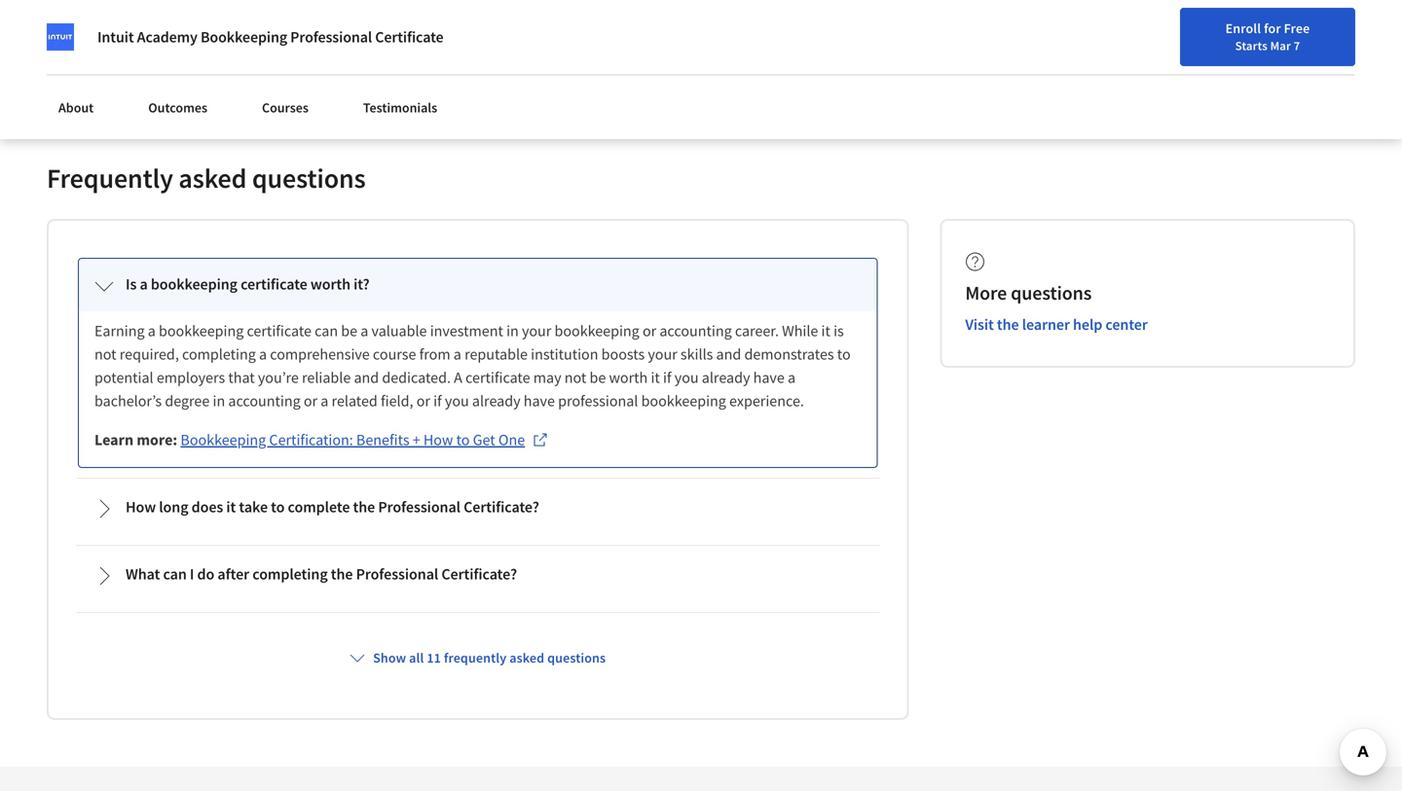 Task type: describe. For each thing, give the bounding box(es) containing it.
complete
[[288, 498, 350, 517]]

how long does it take to complete the professional certificate? button
[[79, 482, 877, 535]]

frequently
[[47, 161, 173, 195]]

how inside dropdown button
[[126, 498, 156, 517]]

opens in a new tab image
[[533, 433, 548, 448]]

do
[[197, 565, 214, 584]]

outcomes
[[148, 99, 207, 116]]

a down demonstrates
[[788, 368, 796, 388]]

what can i do after completing the professional certificate?
[[126, 565, 517, 584]]

0 vertical spatial professional
[[290, 27, 372, 47]]

join for free
[[1316, 64, 1391, 81]]

to inside 'earning a bookkeeping certificate can be a valuable investment in your bookkeeping or accounting career. while it is not required, completing a comprehensive course from a reputable institution boosts your skills and demonstrates to potential employers that you're reliable and dedicated. a certificate may not be worth it if you already have a bachelor's degree in accounting or a related field, or if you already have professional bookkeeping experience.'
[[837, 345, 851, 364]]

for for join
[[1345, 64, 1362, 81]]

bookkeeping down skills
[[641, 392, 726, 411]]

intuit academy bookkeeping professional certificate
[[97, 27, 444, 47]]

1 horizontal spatial accounting
[[660, 322, 732, 341]]

0 horizontal spatial not
[[94, 345, 116, 364]]

more
[[965, 281, 1007, 305]]

certificate for worth
[[241, 275, 307, 294]]

take
[[239, 498, 268, 517]]

11
[[427, 650, 441, 667]]

outcomes link
[[137, 88, 219, 128]]

enroll
[[1226, 19, 1261, 37]]

questions inside 'more questions visit the learner help center'
[[1011, 281, 1092, 305]]

asked inside show all 11 frequently asked questions dropdown button
[[510, 650, 545, 667]]

2 horizontal spatial it
[[821, 322, 831, 341]]

1 vertical spatial your
[[522, 322, 551, 341]]

while
[[782, 322, 818, 341]]

log
[[1265, 61, 1285, 79]]

for individuals
[[31, 10, 130, 29]]

is
[[126, 275, 137, 294]]

get
[[473, 431, 495, 450]]

0 horizontal spatial already
[[472, 392, 521, 411]]

find your new career
[[1123, 61, 1245, 79]]

learn more:
[[94, 431, 181, 450]]

7
[[1294, 38, 1300, 54]]

2 horizontal spatial or
[[643, 322, 656, 341]]

bookkeeping up employers
[[159, 322, 244, 341]]

for
[[31, 10, 52, 29]]

bookkeeping certification: benefits + how to get one
[[181, 431, 525, 450]]

reputable
[[465, 345, 528, 364]]

0 vertical spatial already
[[702, 368, 750, 388]]

does
[[191, 498, 223, 517]]

0 horizontal spatial be
[[341, 322, 357, 341]]

1 vertical spatial it
[[651, 368, 660, 388]]

collapsed list
[[72, 252, 884, 792]]

valuable
[[372, 322, 427, 341]]

mar
[[1270, 38, 1291, 54]]

show all 11 frequently asked questions
[[373, 650, 606, 667]]

find
[[1123, 61, 1148, 79]]

0 horizontal spatial questions
[[252, 161, 366, 195]]

log in link
[[1255, 58, 1309, 82]]

more questions visit the learner help center
[[965, 281, 1148, 335]]

you're
[[258, 368, 299, 388]]

2 vertical spatial your
[[648, 345, 677, 364]]

a down reliable
[[321, 392, 329, 411]]

to for how long does it take to complete the professional certificate?
[[271, 498, 285, 517]]

learner
[[1022, 315, 1070, 335]]

that
[[228, 368, 255, 388]]

it inside dropdown button
[[226, 498, 236, 517]]

0 vertical spatial certificate?
[[464, 498, 539, 517]]

for for enroll
[[1264, 19, 1281, 37]]

what
[[126, 565, 160, 584]]

a inside dropdown button
[[140, 275, 148, 294]]

a right from
[[454, 345, 461, 364]]

how long does it take to complete the professional certificate?
[[126, 498, 539, 517]]

0 horizontal spatial if
[[433, 392, 442, 411]]

demonstrates
[[744, 345, 834, 364]]

about link
[[47, 88, 105, 128]]

reliable
[[302, 368, 351, 388]]

career
[[1208, 61, 1245, 79]]

1 vertical spatial you
[[445, 392, 469, 411]]

questions inside dropdown button
[[547, 650, 606, 667]]

visit the learner help center link
[[965, 315, 1148, 335]]

courses link
[[250, 88, 320, 128]]

related
[[332, 392, 378, 411]]

professional
[[558, 392, 638, 411]]

it?
[[354, 275, 370, 294]]

more:
[[137, 431, 177, 450]]

what can i do after completing the professional certificate? button
[[79, 549, 877, 602]]

+
[[413, 431, 420, 450]]

after
[[218, 565, 249, 584]]

coursera image
[[23, 55, 147, 86]]

bookkeeping certification: benefits + how to get one link
[[181, 429, 548, 452]]

find your new career link
[[1113, 58, 1255, 83]]

a up "required,"
[[148, 322, 156, 341]]

experience.
[[729, 392, 804, 411]]

comprehensive
[[270, 345, 370, 364]]

enroll for free starts mar 7
[[1226, 19, 1310, 54]]

visit
[[965, 315, 994, 335]]

employers
[[157, 368, 225, 388]]

earning
[[94, 322, 145, 341]]

join
[[1316, 64, 1342, 81]]

investment
[[430, 322, 503, 341]]

completing inside dropdown button
[[252, 565, 328, 584]]

0 horizontal spatial or
[[304, 392, 318, 411]]

certification:
[[269, 431, 353, 450]]

new
[[1179, 61, 1205, 79]]

1 horizontal spatial how
[[423, 431, 453, 450]]

to for bookkeeping certification: benefits + how to get one
[[456, 431, 470, 450]]

bookkeeping inside dropdown button
[[151, 275, 238, 294]]

1 horizontal spatial or
[[416, 392, 430, 411]]

career.
[[735, 322, 779, 341]]

join for free link
[[1311, 54, 1396, 91]]



Task type: vqa. For each thing, say whether or not it's contained in the screenshot.
the topmost have
yes



Task type: locate. For each thing, give the bounding box(es) containing it.
field,
[[381, 392, 413, 411]]

0 horizontal spatial can
[[163, 565, 187, 584]]

worth inside dropdown button
[[311, 275, 351, 294]]

be
[[341, 322, 357, 341], [590, 368, 606, 388]]

can inside 'earning a bookkeeping certificate can be a valuable investment in your bookkeeping or accounting career. while it is not required, completing a comprehensive course from a reputable institution boosts your skills and demonstrates to potential employers that you're reliable and dedicated. a certificate may not be worth it if you already have a bachelor's degree in accounting or a related field, or if you already have professional bookkeeping experience.'
[[315, 322, 338, 341]]

frequently asked questions
[[47, 161, 366, 195]]

the inside how long does it take to complete the professional certificate? dropdown button
[[353, 498, 375, 517]]

have up experience.
[[753, 368, 785, 388]]

1 horizontal spatial in
[[506, 322, 519, 341]]

earning a bookkeeping certificate can be a valuable investment in your bookkeeping or accounting career. while it is not required, completing a comprehensive course from a reputable institution boosts your skills and demonstrates to potential employers that you're reliable and dedicated. a certificate may not be worth it if you already have a bachelor's degree in accounting or a related field, or if you already have professional bookkeeping experience.
[[94, 322, 854, 411]]

2 vertical spatial it
[[226, 498, 236, 517]]

how right +
[[423, 431, 453, 450]]

free right join
[[1365, 64, 1391, 81]]

1 vertical spatial to
[[456, 431, 470, 450]]

can
[[315, 322, 338, 341], [163, 565, 187, 584]]

1 horizontal spatial questions
[[547, 650, 606, 667]]

0 vertical spatial not
[[94, 345, 116, 364]]

completing
[[182, 345, 256, 364], [252, 565, 328, 584]]

worth down the boosts
[[609, 368, 648, 388]]

for up the mar
[[1264, 19, 1281, 37]]

can left i
[[163, 565, 187, 584]]

0 horizontal spatial your
[[522, 322, 551, 341]]

a up you're
[[259, 345, 267, 364]]

is
[[834, 322, 844, 341]]

0 horizontal spatial to
[[271, 498, 285, 517]]

1 vertical spatial and
[[354, 368, 379, 388]]

bookkeeping inside collapsed list
[[181, 431, 266, 450]]

professional up show
[[356, 565, 438, 584]]

already up get
[[472, 392, 521, 411]]

questions
[[252, 161, 366, 195], [1011, 281, 1092, 305], [547, 650, 606, 667]]

footer
[[0, 768, 1402, 792]]

learn
[[94, 431, 134, 450]]

to left get
[[456, 431, 470, 450]]

0 vertical spatial accounting
[[660, 322, 732, 341]]

one
[[498, 431, 525, 450]]

1 vertical spatial questions
[[1011, 281, 1092, 305]]

in right degree
[[213, 392, 225, 411]]

free inside enroll for free starts mar 7
[[1284, 19, 1310, 37]]

1 horizontal spatial have
[[753, 368, 785, 388]]

from
[[419, 345, 450, 364]]

benefits
[[356, 431, 410, 450]]

1 vertical spatial already
[[472, 392, 521, 411]]

completing up that
[[182, 345, 256, 364]]

1 vertical spatial be
[[590, 368, 606, 388]]

log in
[[1265, 61, 1299, 79]]

or down the dedicated. at the top left
[[416, 392, 430, 411]]

2 vertical spatial the
[[331, 565, 353, 584]]

is a bookkeeping certificate worth it? button
[[79, 259, 877, 312]]

how left long
[[126, 498, 156, 517]]

0 horizontal spatial accounting
[[228, 392, 301, 411]]

0 horizontal spatial it
[[226, 498, 236, 517]]

certificate up you're
[[247, 322, 312, 341]]

can up comprehensive
[[315, 322, 338, 341]]

your left skills
[[648, 345, 677, 364]]

2 vertical spatial questions
[[547, 650, 606, 667]]

certificate?
[[464, 498, 539, 517], [441, 565, 517, 584]]

starts
[[1235, 38, 1268, 54]]

a right the is
[[140, 275, 148, 294]]

required,
[[120, 345, 179, 364]]

0 horizontal spatial you
[[445, 392, 469, 411]]

free up 7
[[1284, 19, 1310, 37]]

or
[[643, 322, 656, 341], [304, 392, 318, 411], [416, 392, 430, 411]]

1 horizontal spatial not
[[565, 368, 587, 388]]

skills
[[681, 345, 713, 364]]

0 vertical spatial it
[[821, 322, 831, 341]]

2 vertical spatial to
[[271, 498, 285, 517]]

in
[[1288, 61, 1299, 79]]

courses
[[262, 99, 309, 116]]

1 vertical spatial have
[[524, 392, 555, 411]]

0 vertical spatial your
[[1151, 61, 1177, 79]]

1 vertical spatial the
[[353, 498, 375, 517]]

bookkeeping right the is
[[151, 275, 238, 294]]

2 horizontal spatial your
[[1151, 61, 1177, 79]]

0 vertical spatial worth
[[311, 275, 351, 294]]

already down skills
[[702, 368, 750, 388]]

0 vertical spatial can
[[315, 322, 338, 341]]

1 vertical spatial accounting
[[228, 392, 301, 411]]

worth left it?
[[311, 275, 351, 294]]

bookkeeping
[[151, 275, 238, 294], [159, 322, 244, 341], [555, 322, 640, 341], [641, 392, 726, 411]]

1 horizontal spatial it
[[651, 368, 660, 388]]

center
[[1106, 315, 1148, 335]]

0 vertical spatial how
[[423, 431, 453, 450]]

not down "institution"
[[565, 368, 587, 388]]

2 vertical spatial professional
[[356, 565, 438, 584]]

your up "institution"
[[522, 322, 551, 341]]

all
[[409, 650, 424, 667]]

degree
[[165, 392, 210, 411]]

1 horizontal spatial free
[[1365, 64, 1391, 81]]

0 vertical spatial completing
[[182, 345, 256, 364]]

institution
[[531, 345, 598, 364]]

intuit
[[97, 27, 134, 47]]

is a bookkeeping certificate worth it?
[[126, 275, 370, 294]]

potential
[[94, 368, 154, 388]]

show all 11 frequently asked questions button
[[342, 641, 614, 676]]

1 vertical spatial if
[[433, 392, 442, 411]]

completing right after at left
[[252, 565, 328, 584]]

help
[[1073, 315, 1103, 335]]

the inside what can i do after completing the professional certificate? dropdown button
[[331, 565, 353, 584]]

0 vertical spatial the
[[997, 315, 1019, 335]]

in up reputable
[[506, 322, 519, 341]]

and
[[716, 345, 741, 364], [354, 368, 379, 388]]

course
[[373, 345, 416, 364]]

0 vertical spatial and
[[716, 345, 741, 364]]

2 horizontal spatial questions
[[1011, 281, 1092, 305]]

1 horizontal spatial and
[[716, 345, 741, 364]]

bookkeeping right the academy
[[201, 27, 287, 47]]

1 vertical spatial can
[[163, 565, 187, 584]]

in
[[506, 322, 519, 341], [213, 392, 225, 411]]

certificate? down how long does it take to complete the professional certificate? dropdown button
[[441, 565, 517, 584]]

completing inside 'earning a bookkeeping certificate can be a valuable investment in your bookkeeping or accounting career. while it is not required, completing a comprehensive course from a reputable institution boosts your skills and demonstrates to potential employers that you're reliable and dedicated. a certificate may not be worth it if you already have a bachelor's degree in accounting or a related field, or if you already have professional bookkeeping experience.'
[[182, 345, 256, 364]]

not down earning
[[94, 345, 116, 364]]

frequently
[[444, 650, 507, 667]]

or down reliable
[[304, 392, 318, 411]]

professional inside how long does it take to complete the professional certificate? dropdown button
[[378, 498, 461, 517]]

1 vertical spatial free
[[1365, 64, 1391, 81]]

professional down +
[[378, 498, 461, 517]]

0 vertical spatial free
[[1284, 19, 1310, 37]]

testimonials link
[[351, 88, 449, 128]]

boosts
[[601, 345, 645, 364]]

1 vertical spatial certificate
[[247, 322, 312, 341]]

0 vertical spatial in
[[506, 322, 519, 341]]

certificate? down one
[[464, 498, 539, 517]]

free for enroll for free starts mar 7
[[1284, 19, 1310, 37]]

None search field
[[278, 51, 599, 90]]

0 horizontal spatial for
[[1264, 19, 1281, 37]]

about
[[58, 99, 94, 116]]

accounting
[[660, 322, 732, 341], [228, 392, 301, 411]]

a
[[140, 275, 148, 294], [148, 322, 156, 341], [361, 322, 368, 341], [259, 345, 267, 364], [454, 345, 461, 364], [788, 368, 796, 388], [321, 392, 329, 411]]

asked right frequently
[[510, 650, 545, 667]]

1 horizontal spatial be
[[590, 368, 606, 388]]

long
[[159, 498, 188, 517]]

bookkeeping up the boosts
[[555, 322, 640, 341]]

0 vertical spatial be
[[341, 322, 357, 341]]

0 vertical spatial asked
[[179, 161, 247, 195]]

may
[[533, 368, 561, 388]]

1 vertical spatial how
[[126, 498, 156, 517]]

worth inside 'earning a bookkeeping certificate can be a valuable investment in your bookkeeping or accounting career. while it is not required, completing a comprehensive course from a reputable institution boosts your skills and demonstrates to potential employers that you're reliable and dedicated. a certificate may not be worth it if you already have a bachelor's degree in accounting or a related field, or if you already have professional bookkeeping experience.'
[[609, 368, 648, 388]]

your right find
[[1151, 61, 1177, 79]]

1 horizontal spatial if
[[663, 368, 672, 388]]

a left valuable
[[361, 322, 368, 341]]

you down a in the left of the page
[[445, 392, 469, 411]]

0 vertical spatial if
[[663, 368, 672, 388]]

0 horizontal spatial asked
[[179, 161, 247, 195]]

0 vertical spatial for
[[1264, 19, 1281, 37]]

1 horizontal spatial for
[[1345, 64, 1362, 81]]

0 horizontal spatial have
[[524, 392, 555, 411]]

certificate down reputable
[[466, 368, 530, 388]]

1 vertical spatial worth
[[609, 368, 648, 388]]

free for join for free
[[1365, 64, 1391, 81]]

1 vertical spatial bookkeeping
[[181, 431, 266, 450]]

1 vertical spatial professional
[[378, 498, 461, 517]]

1 vertical spatial asked
[[510, 650, 545, 667]]

1 horizontal spatial you
[[675, 368, 699, 388]]

to right take
[[271, 498, 285, 517]]

professional
[[290, 27, 372, 47], [378, 498, 461, 517], [356, 565, 438, 584]]

for
[[1264, 19, 1281, 37], [1345, 64, 1362, 81]]

you down skills
[[675, 368, 699, 388]]

intuit image
[[47, 23, 74, 51]]

the right visit in the right top of the page
[[997, 315, 1019, 335]]

professional left certificate
[[290, 27, 372, 47]]

be up professional at the left
[[590, 368, 606, 388]]

to down is
[[837, 345, 851, 364]]

bookkeeping down degree
[[181, 431, 266, 450]]

how
[[423, 431, 453, 450], [126, 498, 156, 517]]

you
[[675, 368, 699, 388], [445, 392, 469, 411]]

accounting down you're
[[228, 392, 301, 411]]

for right join
[[1345, 64, 1362, 81]]

0 horizontal spatial in
[[213, 392, 225, 411]]

show
[[373, 650, 406, 667]]

individuals
[[56, 10, 130, 29]]

certificate
[[241, 275, 307, 294], [247, 322, 312, 341], [466, 368, 530, 388]]

be up comprehensive
[[341, 322, 357, 341]]

the down how long does it take to complete the professional certificate?
[[331, 565, 353, 584]]

dedicated.
[[382, 368, 451, 388]]

professional inside what can i do after completing the professional certificate? dropdown button
[[356, 565, 438, 584]]

certificate for can
[[247, 322, 312, 341]]

to inside dropdown button
[[271, 498, 285, 517]]

0 vertical spatial you
[[675, 368, 699, 388]]

1 horizontal spatial your
[[648, 345, 677, 364]]

testimonials
[[363, 99, 437, 116]]

0 horizontal spatial worth
[[311, 275, 351, 294]]

0 vertical spatial certificate
[[241, 275, 307, 294]]

the inside 'more questions visit the learner help center'
[[997, 315, 1019, 335]]

the
[[997, 315, 1019, 335], [353, 498, 375, 517], [331, 565, 353, 584]]

1 vertical spatial certificate?
[[441, 565, 517, 584]]

asked
[[179, 161, 247, 195], [510, 650, 545, 667]]

0 vertical spatial bookkeeping
[[201, 27, 287, 47]]

can inside dropdown button
[[163, 565, 187, 584]]

1 horizontal spatial worth
[[609, 368, 648, 388]]

have down may
[[524, 392, 555, 411]]

1 vertical spatial in
[[213, 392, 225, 411]]

certificate
[[375, 27, 444, 47]]

0 vertical spatial questions
[[252, 161, 366, 195]]

a
[[454, 368, 462, 388]]

asked down outcomes link
[[179, 161, 247, 195]]

or up the boosts
[[643, 322, 656, 341]]

1 horizontal spatial can
[[315, 322, 338, 341]]

the right complete
[[353, 498, 375, 517]]

2 vertical spatial certificate
[[466, 368, 530, 388]]

accounting up skills
[[660, 322, 732, 341]]

1 vertical spatial completing
[[252, 565, 328, 584]]

0 horizontal spatial how
[[126, 498, 156, 517]]

and right skills
[[716, 345, 741, 364]]

certificate up comprehensive
[[241, 275, 307, 294]]

your
[[1151, 61, 1177, 79], [522, 322, 551, 341], [648, 345, 677, 364]]

certificate inside is a bookkeeping certificate worth it? dropdown button
[[241, 275, 307, 294]]

and up related
[[354, 368, 379, 388]]

it
[[821, 322, 831, 341], [651, 368, 660, 388], [226, 498, 236, 517]]

0 vertical spatial have
[[753, 368, 785, 388]]

0 horizontal spatial free
[[1284, 19, 1310, 37]]

bachelor's
[[94, 392, 162, 411]]

1 horizontal spatial asked
[[510, 650, 545, 667]]

academy
[[137, 27, 198, 47]]

for inside enroll for free starts mar 7
[[1264, 19, 1281, 37]]

i
[[190, 565, 194, 584]]

1 vertical spatial for
[[1345, 64, 1362, 81]]

1 vertical spatial not
[[565, 368, 587, 388]]

1 horizontal spatial already
[[702, 368, 750, 388]]

2 horizontal spatial to
[[837, 345, 851, 364]]

0 vertical spatial to
[[837, 345, 851, 364]]

0 horizontal spatial and
[[354, 368, 379, 388]]



